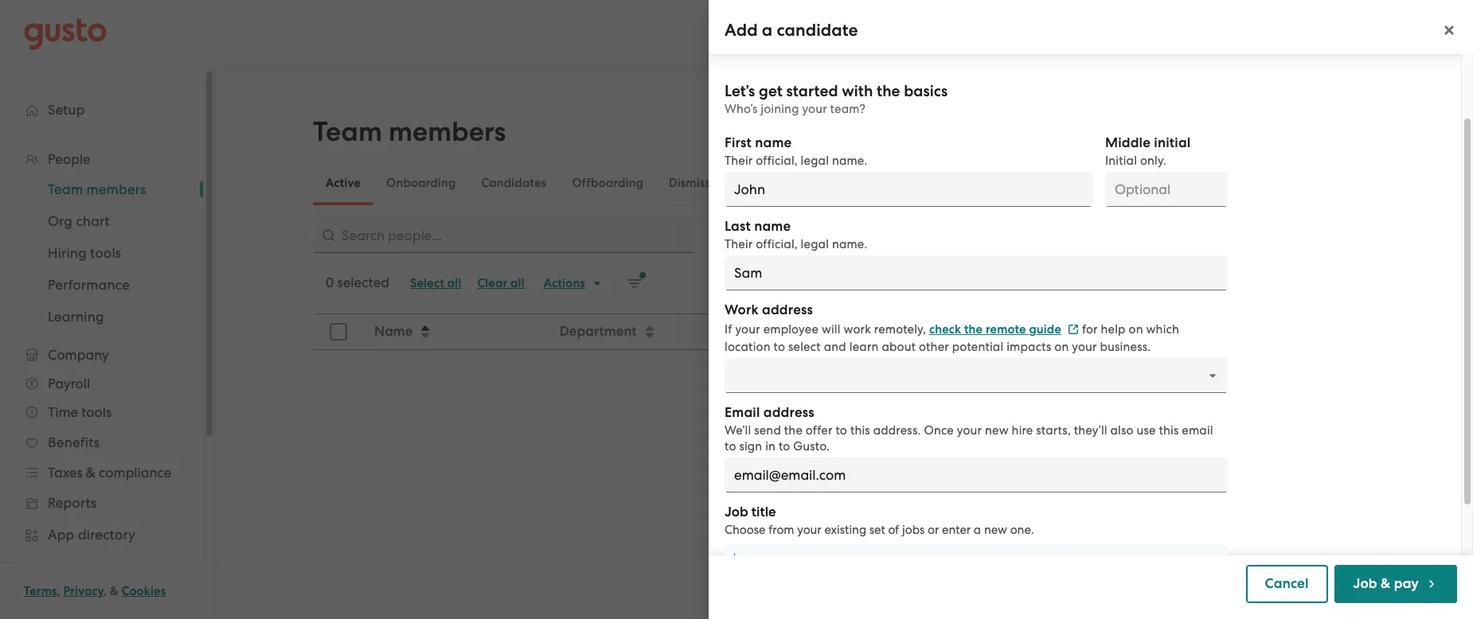 Task type: locate. For each thing, give the bounding box(es) containing it.
official, up work address
[[756, 237, 798, 252]]

legal for last name
[[801, 237, 829, 252]]

1 vertical spatial the
[[965, 323, 983, 337]]

, left cookies
[[104, 585, 107, 599]]

of
[[889, 523, 900, 538]]

1 horizontal spatial ,
[[104, 585, 107, 599]]

legal inside last name their official, legal name.
[[801, 237, 829, 252]]

name inside last name their official, legal name.
[[755, 218, 791, 235]]

0 vertical spatial name.
[[832, 154, 868, 168]]

location
[[725, 340, 771, 355]]

1 name. from the top
[[832, 154, 868, 168]]

active
[[326, 176, 361, 190]]

legal
[[801, 154, 829, 168], [801, 237, 829, 252]]

0 vertical spatial job
[[725, 504, 749, 521]]

1 horizontal spatial job
[[1354, 576, 1378, 593]]

1 vertical spatial a
[[974, 523, 982, 538]]

legal inside the first name their official, legal name.
[[801, 154, 829, 168]]

other
[[919, 340, 950, 355]]

about
[[882, 340, 916, 355]]

type
[[1089, 323, 1118, 340]]

1 vertical spatial name.
[[832, 237, 868, 252]]

, left privacy link
[[57, 585, 60, 599]]

1 vertical spatial legal
[[801, 237, 829, 252]]

name right last
[[755, 218, 791, 235]]

remotely,
[[875, 323, 927, 337]]

a inside job title choose from your existing set of jobs or enter a new one.
[[974, 523, 982, 538]]

1 vertical spatial job
[[1354, 576, 1378, 593]]

select all button
[[402, 271, 470, 296]]

0 vertical spatial a
[[762, 20, 773, 41]]

name
[[374, 323, 413, 340]]

0 horizontal spatial all
[[448, 276, 462, 291]]

your inside "let's get started with the basics who's joining your team?"
[[803, 102, 828, 116]]

address
[[762, 302, 813, 319], [764, 405, 815, 421]]

job for job & pay
[[1354, 576, 1378, 593]]

new
[[986, 424, 1009, 438], [985, 523, 1008, 538]]

a right add
[[762, 20, 773, 41]]

your down for
[[1073, 340, 1098, 355]]

sign
[[740, 440, 763, 454]]

&
[[1381, 576, 1391, 593], [110, 585, 119, 599]]

1 their from the top
[[725, 154, 753, 168]]

1 vertical spatial address
[[764, 405, 815, 421]]

the inside "let's get started with the basics who's joining your team?"
[[877, 82, 901, 100]]

business.
[[1101, 340, 1151, 355]]

all right clear
[[511, 276, 525, 291]]

team members
[[313, 116, 506, 148]]

1 vertical spatial their
[[725, 237, 753, 252]]

1 horizontal spatial on
[[1129, 323, 1144, 337]]

remote
[[986, 323, 1027, 337]]

joining
[[761, 102, 800, 116]]

the inside email address we'll send the offer to this address. once your new hire starts, they'll also use this email to sign in to gusto.
[[785, 424, 803, 438]]

name inside the first name their official, legal name.
[[755, 135, 792, 151]]

0 vertical spatial new
[[986, 424, 1009, 438]]

0 horizontal spatial &
[[110, 585, 119, 599]]

First name field
[[725, 172, 1093, 207]]

name. down team? in the top right of the page
[[832, 154, 868, 168]]

job & pay button
[[1335, 566, 1458, 604]]

official, inside last name their official, legal name.
[[756, 237, 798, 252]]

2 legal from the top
[[801, 237, 829, 252]]

the up gusto.
[[785, 424, 803, 438]]

their for last
[[725, 237, 753, 252]]

new left hire
[[986, 424, 1009, 438]]

0 vertical spatial official,
[[756, 154, 798, 168]]

potential
[[953, 340, 1004, 355]]

0 selected status
[[326, 275, 390, 291]]

0 horizontal spatial on
[[1055, 340, 1070, 355]]

hire
[[1012, 424, 1034, 438]]

1 horizontal spatial this
[[1160, 424, 1179, 438]]

name. down team members tab list
[[832, 237, 868, 252]]

people
[[830, 496, 874, 512]]

this left the 'address.'
[[851, 424, 871, 438]]

this right the use
[[1160, 424, 1179, 438]]

work
[[725, 302, 759, 319]]

2 vertical spatial the
[[785, 424, 803, 438]]

0 vertical spatial their
[[725, 154, 753, 168]]

1 vertical spatial official,
[[756, 237, 798, 252]]

the right with
[[877, 82, 901, 100]]

0 vertical spatial the
[[877, 82, 901, 100]]

job
[[725, 504, 749, 521], [1354, 576, 1378, 593]]

terms link
[[24, 585, 57, 599]]

terms
[[24, 585, 57, 599]]

cookies button
[[122, 582, 166, 601]]

the up potential
[[965, 323, 983, 337]]

name.
[[832, 154, 868, 168], [832, 237, 868, 252]]

Search people... field
[[313, 218, 696, 253]]

if your employee will work remotely,
[[725, 323, 927, 337]]

job inside job title choose from your existing set of jobs or enter a new one.
[[725, 504, 749, 521]]

who's
[[725, 102, 758, 116]]

official, down joining
[[756, 154, 798, 168]]

legal down team members tab list
[[801, 237, 829, 252]]

the for offer
[[785, 424, 803, 438]]

1 official, from the top
[[756, 154, 798, 168]]

add a candidate dialog
[[709, 0, 1474, 620]]

this
[[851, 424, 871, 438], [1160, 424, 1179, 438]]

gusto.
[[794, 440, 830, 454]]

new left one.
[[985, 523, 1008, 538]]

use
[[1137, 424, 1157, 438]]

on up business.
[[1129, 323, 1144, 337]]

a right "enter"
[[974, 523, 982, 538]]

0 vertical spatial address
[[762, 302, 813, 319]]

your right from
[[798, 523, 822, 538]]

first
[[725, 135, 752, 151]]

on down opens in a new tab icon
[[1055, 340, 1070, 355]]

add
[[725, 20, 758, 41]]

active button
[[313, 164, 374, 202]]

let's get started with the basics who's joining your team?
[[725, 82, 948, 116]]

2 this from the left
[[1160, 424, 1179, 438]]

check the remote guide link
[[930, 323, 1080, 337]]

name down joining
[[755, 135, 792, 151]]

1 , from the left
[[57, 585, 60, 599]]

clear all button
[[470, 271, 533, 296]]

1 horizontal spatial a
[[974, 523, 982, 538]]

all for select all
[[448, 276, 462, 291]]

2 all from the left
[[511, 276, 525, 291]]

and
[[824, 340, 847, 355]]

jobs
[[903, 523, 925, 538]]

their inside last name their official, legal name.
[[725, 237, 753, 252]]

0 vertical spatial legal
[[801, 154, 829, 168]]

1 horizontal spatial &
[[1381, 576, 1391, 593]]

employment
[[1007, 323, 1086, 340]]

name. for last name
[[832, 237, 868, 252]]

all
[[448, 276, 462, 291], [511, 276, 525, 291]]

2 their from the top
[[725, 237, 753, 252]]

existing
[[825, 523, 867, 538]]

email
[[725, 405, 760, 421]]

0 horizontal spatial this
[[851, 424, 871, 438]]

address inside email address we'll send the offer to this address. once your new hire starts, they'll also use this email to sign in to gusto.
[[764, 405, 815, 421]]

name. inside last name their official, legal name.
[[832, 237, 868, 252]]

email
[[1183, 424, 1214, 438]]

Last name field
[[725, 256, 1228, 291]]

2 , from the left
[[104, 585, 107, 599]]

1 legal from the top
[[801, 154, 829, 168]]

& left cookies
[[110, 585, 119, 599]]

help
[[1101, 323, 1126, 337]]

your inside job title choose from your existing set of jobs or enter a new one.
[[798, 523, 822, 538]]

candidate
[[777, 20, 859, 41]]

name for last name
[[755, 218, 791, 235]]

their down first
[[725, 154, 753, 168]]

0 horizontal spatial ,
[[57, 585, 60, 599]]

found
[[877, 496, 914, 512]]

Select all rows on this page checkbox
[[321, 315, 356, 350]]

legal down "let's get started with the basics who's joining your team?" on the top
[[801, 154, 829, 168]]

job up choose
[[725, 504, 749, 521]]

& left pay
[[1381, 576, 1391, 593]]

name. inside the first name their official, legal name.
[[832, 154, 868, 168]]

0 horizontal spatial job
[[725, 504, 749, 521]]

1 horizontal spatial the
[[877, 82, 901, 100]]

get
[[759, 82, 783, 100]]

1 vertical spatial new
[[985, 523, 1008, 538]]

0 vertical spatial name
[[755, 135, 792, 151]]

their down last
[[725, 237, 753, 252]]

department
[[560, 323, 637, 340]]

to down the "employee"
[[774, 340, 786, 355]]

1 horizontal spatial all
[[511, 276, 525, 291]]

their
[[725, 154, 753, 168], [725, 237, 753, 252]]

department button
[[550, 315, 825, 349]]

employment type
[[1007, 323, 1118, 340]]

to right offer
[[836, 424, 848, 438]]

address up the "employee"
[[762, 302, 813, 319]]

job left pay
[[1354, 576, 1378, 593]]

candidates button
[[469, 164, 560, 202]]

Email address email field
[[725, 458, 1228, 493]]

select
[[410, 276, 445, 291]]

1 all from the left
[[448, 276, 462, 291]]

guide
[[1030, 323, 1062, 337]]

job for job title choose from your existing set of jobs or enter a new one.
[[725, 504, 749, 521]]

let's
[[725, 82, 756, 100]]

new notifications image
[[627, 276, 643, 292]]

your right once on the bottom right of page
[[957, 424, 982, 438]]

1 vertical spatial name
[[755, 218, 791, 235]]

their inside the first name their official, legal name.
[[725, 154, 753, 168]]

2 name. from the top
[[832, 237, 868, 252]]

Job title field
[[735, 553, 739, 572]]

only.
[[1141, 154, 1167, 168]]

job inside button
[[1354, 576, 1378, 593]]

your down started
[[803, 102, 828, 116]]

last
[[725, 218, 751, 235]]

the
[[877, 82, 901, 100], [965, 323, 983, 337], [785, 424, 803, 438]]

address up send
[[764, 405, 815, 421]]

also
[[1111, 424, 1134, 438]]

official, inside the first name their official, legal name.
[[756, 154, 798, 168]]

0 horizontal spatial the
[[785, 424, 803, 438]]

2 official, from the top
[[756, 237, 798, 252]]

all right select
[[448, 276, 462, 291]]

members
[[389, 116, 506, 148]]



Task type: describe. For each thing, give the bounding box(es) containing it.
all for clear all
[[511, 276, 525, 291]]

2 horizontal spatial the
[[965, 323, 983, 337]]

name for first name
[[755, 135, 792, 151]]

1 vertical spatial on
[[1055, 340, 1070, 355]]

select
[[789, 340, 821, 355]]

onboarding button
[[374, 164, 469, 202]]

set
[[870, 523, 886, 538]]

clear all
[[478, 276, 525, 291]]

the for basics
[[877, 82, 901, 100]]

which
[[1147, 323, 1180, 337]]

address for work
[[762, 302, 813, 319]]

enter
[[942, 523, 971, 538]]

official, for last name
[[756, 237, 798, 252]]

for
[[1083, 323, 1098, 337]]

home image
[[24, 18, 107, 50]]

basics
[[904, 82, 948, 100]]

their for first
[[725, 154, 753, 168]]

with
[[842, 82, 873, 100]]

starts,
[[1037, 424, 1071, 438]]

onboarding
[[386, 176, 456, 190]]

job & pay
[[1354, 576, 1420, 593]]

to down we'll
[[725, 440, 737, 454]]

dismissed button
[[657, 164, 738, 202]]

impacts
[[1007, 340, 1052, 355]]

name. for first name
[[832, 154, 868, 168]]

offboarding
[[572, 176, 644, 190]]

selected
[[337, 275, 390, 291]]

email address we'll send the offer to this address. once your new hire starts, they'll also use this email to sign in to gusto.
[[725, 405, 1214, 454]]

your up location
[[736, 323, 761, 337]]

privacy
[[63, 585, 104, 599]]

terms , privacy , & cookies
[[24, 585, 166, 599]]

cancel button
[[1246, 566, 1328, 604]]

once
[[924, 424, 954, 438]]

team?
[[831, 102, 866, 116]]

from
[[769, 523, 795, 538]]

initial
[[1106, 154, 1138, 168]]

name button
[[365, 315, 549, 349]]

opens in a new tab image
[[1068, 325, 1080, 336]]

dismissed
[[669, 176, 725, 190]]

offboarding button
[[560, 164, 657, 202]]

add a candidate
[[725, 20, 859, 41]]

1 this from the left
[[851, 424, 871, 438]]

started
[[787, 82, 839, 100]]

middle initial initial only.
[[1106, 135, 1191, 168]]

check the remote guide
[[930, 323, 1062, 337]]

work address
[[725, 302, 813, 319]]

0
[[326, 275, 334, 291]]

new notifications image
[[627, 276, 643, 292]]

your inside email address we'll send the offer to this address. once your new hire starts, they'll also use this email to sign in to gusto.
[[957, 424, 982, 438]]

cookies
[[122, 585, 166, 599]]

offer
[[806, 424, 833, 438]]

choose
[[725, 523, 766, 538]]

cancel
[[1266, 576, 1309, 593]]

will
[[822, 323, 841, 337]]

new inside email address we'll send the offer to this address. once your new hire starts, they'll also use this email to sign in to gusto.
[[986, 424, 1009, 438]]

last name their official, legal name.
[[725, 218, 868, 252]]

learn
[[850, 340, 879, 355]]

first name their official, legal name.
[[725, 135, 868, 168]]

to inside for help on which location to select and learn about other potential impacts on your business.
[[774, 340, 786, 355]]

0 horizontal spatial a
[[762, 20, 773, 41]]

for help on which location to select and learn about other potential impacts on your business.
[[725, 323, 1180, 355]]

we'll
[[725, 424, 752, 438]]

work
[[844, 323, 872, 337]]

or
[[928, 523, 940, 538]]

no
[[808, 496, 827, 512]]

address for email
[[764, 405, 815, 421]]

team members tab list
[[313, 161, 1365, 206]]

candidates
[[482, 176, 547, 190]]

select all
[[410, 276, 462, 291]]

to right "in"
[[779, 440, 791, 454]]

legal for first name
[[801, 154, 829, 168]]

employee
[[764, 323, 819, 337]]

Middle initial field
[[1106, 172, 1228, 207]]

employment type button
[[997, 315, 1352, 349]]

& inside button
[[1381, 576, 1391, 593]]

new inside job title choose from your existing set of jobs or enter a new one.
[[985, 523, 1008, 538]]

title
[[752, 504, 777, 521]]

account menu element
[[1166, 0, 1450, 68]]

job title choose from your existing set of jobs or enter a new one.
[[725, 504, 1035, 538]]

no people found
[[808, 496, 914, 512]]

your inside for help on which location to select and learn about other potential impacts on your business.
[[1073, 340, 1098, 355]]

they'll
[[1075, 424, 1108, 438]]

check
[[930, 323, 962, 337]]

0 selected
[[326, 275, 390, 291]]

official, for first name
[[756, 154, 798, 168]]

middle
[[1106, 135, 1151, 151]]

one.
[[1011, 523, 1035, 538]]

0 vertical spatial on
[[1129, 323, 1144, 337]]

clear
[[478, 276, 508, 291]]

pay
[[1395, 576, 1420, 593]]

privacy link
[[63, 585, 104, 599]]



Task type: vqa. For each thing, say whether or not it's contained in the screenshot.
the middle the
yes



